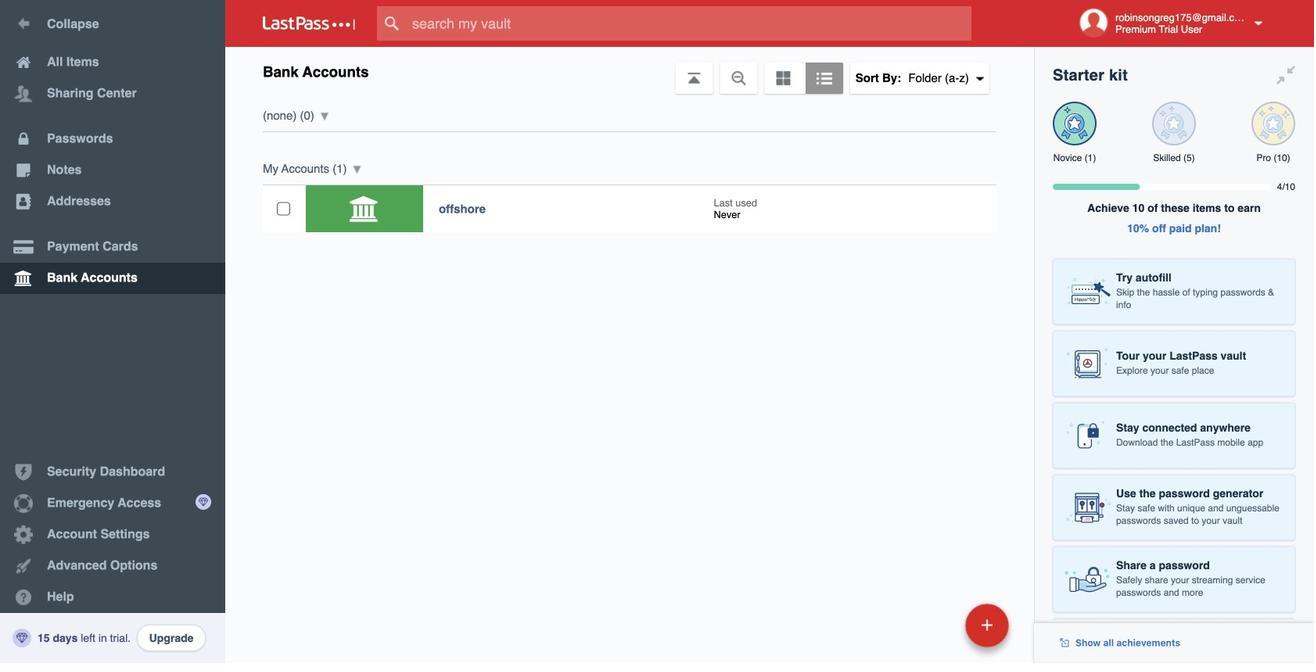 Task type: locate. For each thing, give the bounding box(es) containing it.
search my vault text field
[[377, 6, 1003, 41]]

Search search field
[[377, 6, 1003, 41]]

new item navigation
[[858, 599, 1019, 664]]



Task type: describe. For each thing, give the bounding box(es) containing it.
vault options navigation
[[225, 47, 1035, 94]]

new item element
[[858, 603, 1015, 648]]

lastpass image
[[263, 16, 355, 31]]

main navigation navigation
[[0, 0, 225, 664]]



Task type: vqa. For each thing, say whether or not it's contained in the screenshot.
new item ELEMENT
yes



